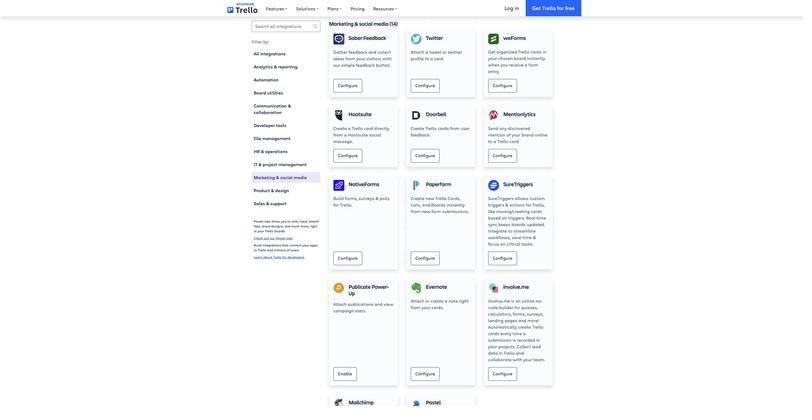 Task type: locate. For each thing, give the bounding box(es) containing it.
0 vertical spatial forms,
[[345, 196, 358, 201]]

for left trello.
[[334, 202, 339, 208]]

time up tasks.
[[523, 235, 532, 241]]

create up feedback.
[[411, 126, 425, 131]]

product & design link
[[252, 185, 321, 196]]

0 horizontal spatial create
[[431, 298, 444, 304]]

apps
[[310, 243, 318, 248]]

tasks.
[[522, 241, 534, 247]]

configure for involve.me
[[493, 371, 513, 377]]

instantly inside create new trello cards, lists, and boards instantly from new form submissions.
[[447, 202, 465, 208]]

1 vertical spatial ups
[[287, 236, 293, 241]]

0 vertical spatial media
[[374, 20, 389, 27]]

allow
[[272, 219, 280, 224]]

1 horizontal spatial time
[[523, 235, 532, 241]]

right inside attach or create a note right from your cards.
[[459, 298, 469, 304]]

with inside gather feedback and collect ideas from your visitors with our simple feedback button.
[[383, 56, 392, 61]]

keeps
[[499, 222, 511, 228]]

0 horizontal spatial ups
[[265, 219, 271, 224]]

a inside get organized trello cards in your chosen board instantly when you receive a form entry.
[[525, 62, 528, 68]]

and left more!
[[519, 318, 527, 324]]

build up trello.
[[334, 196, 344, 201]]

instantly up submissions. at the right of the page
[[447, 202, 465, 208]]

0 vertical spatial feedback
[[349, 49, 368, 55]]

trello inside create new trello cards, lists, and boards instantly from new form submissions.
[[436, 196, 447, 201]]

configure for paperform
[[416, 256, 435, 261]]

1 vertical spatial involve.me
[[489, 298, 510, 304]]

instantly right board
[[528, 55, 546, 61]]

chosen
[[499, 55, 513, 61]]

attach or create a note right from your cards.
[[411, 298, 469, 311]]

1 vertical spatial social
[[369, 132, 381, 138]]

media left 14
[[374, 20, 389, 27]]

integrate
[[489, 228, 507, 234]]

1 horizontal spatial marketing
[[329, 20, 354, 27]]

1 vertical spatial with
[[513, 357, 523, 363]]

0 horizontal spatial marketing
[[254, 175, 275, 181]]

enable
[[338, 371, 352, 377]]

1 vertical spatial you
[[281, 219, 287, 224]]

0 vertical spatial with
[[383, 56, 392, 61]]

integrations
[[260, 51, 286, 57], [263, 243, 281, 248]]

cards inside get organized trello cards in your chosen board instantly when you receive a form entry.
[[531, 49, 542, 55]]

0 horizontal spatial you
[[281, 219, 287, 224]]

actions
[[510, 202, 525, 208]]

trello up boards
[[436, 196, 447, 201]]

is up projects.
[[513, 338, 516, 343]]

1 vertical spatial online
[[522, 298, 535, 304]]

0 horizontal spatial online
[[522, 298, 535, 304]]

from up simple
[[346, 56, 356, 61]]

1 vertical spatial is
[[513, 338, 516, 343]]

1 horizontal spatial form
[[529, 62, 539, 68]]

0 horizontal spatial instantly
[[447, 202, 465, 208]]

1 vertical spatial build
[[254, 243, 262, 248]]

visitors
[[367, 56, 382, 61]]

media for marketing & social media
[[294, 175, 307, 181]]

get up when
[[489, 49, 496, 55]]

to
[[425, 56, 430, 61], [489, 139, 493, 144], [288, 219, 291, 224], [509, 228, 513, 234], [254, 248, 257, 252]]

attach inside attach a tweet or twitter profile to a card.
[[411, 49, 425, 55]]

configure
[[338, 83, 358, 88], [416, 83, 435, 88], [493, 83, 513, 88], [338, 153, 358, 159], [416, 153, 435, 159], [493, 153, 513, 159], [338, 256, 358, 261], [416, 256, 435, 261], [493, 256, 513, 261], [416, 371, 435, 377], [493, 371, 513, 377]]

1 horizontal spatial online
[[535, 132, 548, 138]]

1 vertical spatial right
[[459, 298, 469, 304]]

2 vertical spatial time
[[513, 331, 522, 337]]

you inside power-ups allow you to vote, track, attach files, share designs, and much more, right in your trello boards. check out our power-ups build integrations that connect your apps to trello and millions of users. learn about trello for developers
[[281, 219, 287, 224]]

pages
[[505, 318, 518, 324]]

involve.me up code
[[489, 298, 510, 304]]

0 vertical spatial of
[[507, 132, 511, 138]]

board utilities
[[254, 90, 283, 96]]

integrations down 'check out our power-ups' link on the bottom of page
[[263, 243, 281, 248]]

hr & operations
[[254, 149, 288, 155]]

0 vertical spatial get
[[533, 5, 541, 11]]

involve.me for involve.me is an online no- code builder for quizzes, calculators, forms, surveys, landing pages and more! automatically create trello cards every time a submission is recorded in your projects. collect lead data in trello and collaborate with your team.
[[489, 298, 510, 304]]

& left design
[[271, 188, 274, 194]]

card. inside send any discovered mention of your brand online to a trello card.
[[510, 139, 520, 144]]

for down millions
[[283, 255, 287, 260]]

power- up view on the left of page
[[372, 283, 389, 291]]

configure for hootsuite
[[338, 153, 358, 159]]

of down that
[[287, 248, 290, 252]]

sales & support link
[[252, 198, 321, 209]]

publicate
[[349, 283, 371, 291]]

or down the evernote on the bottom of page
[[426, 298, 430, 304]]

online up 'quizzes,'
[[522, 298, 535, 304]]

& for marketing & social media
[[276, 175, 280, 181]]

it & project management
[[254, 162, 307, 168]]

& up saber
[[355, 20, 359, 27]]

plans button
[[323, 0, 347, 16]]

publicate power- up
[[349, 283, 389, 297]]

and left view on the left of page
[[375, 302, 383, 307]]

1 vertical spatial forms,
[[513, 311, 526, 317]]

media
[[374, 20, 389, 27], [294, 175, 307, 181]]

log in
[[505, 5, 520, 11]]

cards
[[531, 49, 542, 55], [438, 126, 449, 131], [531, 209, 543, 214], [489, 331, 500, 337]]

attach
[[411, 49, 425, 55], [411, 298, 425, 304], [334, 302, 347, 307]]

to left vote,
[[288, 219, 291, 224]]

1 vertical spatial marketing
[[254, 175, 275, 181]]

0 vertical spatial you
[[501, 62, 509, 68]]

0 vertical spatial marketing
[[329, 20, 354, 27]]

from inside create trello cards from user feedback.
[[450, 126, 460, 131]]

your left visitors
[[357, 56, 366, 61]]

cards,
[[448, 196, 461, 201]]

create inside create trello cards from user feedback.
[[411, 126, 425, 131]]

1 vertical spatial get
[[489, 49, 496, 55]]

0 vertical spatial or
[[443, 49, 447, 55]]

power- inside the publicate power- up
[[372, 283, 389, 291]]

get for get organized trello cards in your chosen board instantly when you receive a form entry.
[[489, 49, 496, 55]]

simple
[[342, 62, 355, 68]]

social inside create a trello card directly from a hootsuite social message.
[[369, 132, 381, 138]]

0 vertical spatial power-
[[254, 219, 265, 224]]

0 horizontal spatial with
[[383, 56, 392, 61]]

gather feedback and collect ideas from your visitors with our simple feedback button.
[[334, 49, 392, 68]]

for inside build forms, surveys & polls for trello.
[[334, 202, 339, 208]]

right right note
[[459, 298, 469, 304]]

0 horizontal spatial get
[[489, 49, 496, 55]]

attach for evernote
[[411, 298, 425, 304]]

0 horizontal spatial card.
[[434, 56, 444, 61]]

power- down boards.
[[276, 236, 287, 241]]

feedback down saber
[[349, 49, 368, 55]]

0 vertical spatial build
[[334, 196, 344, 201]]

media for marketing & social media 14
[[374, 20, 389, 27]]

social for marketing & social media 14
[[359, 20, 373, 27]]

integrations up analytics & reporting
[[260, 51, 286, 57]]

online right brand
[[535, 132, 548, 138]]

1 horizontal spatial forms,
[[513, 311, 526, 317]]

for down the allows
[[526, 202, 532, 208]]

0 vertical spatial create
[[431, 298, 444, 304]]

online inside send any discovered mention of your brand online to a trello card.
[[535, 132, 548, 138]]

1 horizontal spatial get
[[533, 5, 541, 11]]

power- up files,
[[254, 219, 265, 224]]

form down boards
[[432, 209, 442, 214]]

attach
[[309, 219, 319, 224]]

0 horizontal spatial right
[[310, 224, 318, 229]]

free
[[566, 5, 575, 11]]

1 horizontal spatial ups
[[287, 236, 293, 241]]

0 vertical spatial card.
[[434, 56, 444, 61]]

1 horizontal spatial create
[[519, 325, 532, 330]]

triggers.
[[509, 215, 525, 221]]

twitter
[[426, 34, 443, 42]]

and up visitors
[[369, 49, 377, 55]]

social down it & project management link
[[281, 175, 293, 181]]

marketing for marketing & social media 14
[[329, 20, 354, 27]]

attach inside attach publications and view campaign stats.
[[334, 302, 347, 307]]

attach for publicate power- up
[[334, 302, 347, 307]]

right inside power-ups allow you to vote, track, attach files, share designs, and much more, right in your trello boards. check out our power-ups build integrations that connect your apps to trello and millions of users. learn about trello for developers
[[310, 224, 318, 229]]

1 horizontal spatial media
[[374, 20, 389, 27]]

0 vertical spatial suretriggers
[[504, 181, 533, 188]]

form inside create new trello cards, lists, and boards instantly from new form submissions.
[[432, 209, 442, 214]]

form right receive at top
[[529, 62, 539, 68]]

time up recorded
[[513, 331, 522, 337]]

collect
[[378, 49, 391, 55]]

surveys
[[359, 196, 375, 201]]

lead
[[532, 344, 542, 350]]

1 vertical spatial card.
[[510, 139, 520, 144]]

0 horizontal spatial form
[[432, 209, 442, 214]]

0 vertical spatial time
[[537, 215, 547, 221]]

involve.me inside involve.me is an online no- code builder for quizzes, calculators, forms, surveys, landing pages and more! automatically create trello cards every time a submission is recorded in your projects. collect lead data in trello and collaborate with your team.
[[489, 298, 510, 304]]

and right lists,
[[423, 202, 430, 208]]

create for paperform
[[411, 196, 425, 201]]

0 vertical spatial form
[[529, 62, 539, 68]]

trello up feedback.
[[426, 126, 437, 131]]

card. down tweet
[[434, 56, 444, 61]]

1 horizontal spatial instantly
[[528, 55, 546, 61]]

2 horizontal spatial power-
[[372, 283, 389, 291]]

marketing
[[329, 20, 354, 27], [254, 175, 275, 181]]

from up message.
[[334, 132, 343, 138]]

online
[[535, 132, 548, 138], [522, 298, 535, 304]]

forms, inside involve.me is an online no- code builder for quizzes, calculators, forms, surveys, landing pages and more! automatically create trello cards every time a submission is recorded in your projects. collect lead data in trello and collaborate with your team.
[[513, 311, 526, 317]]

and up "about" on the left bottom of the page
[[267, 248, 273, 252]]

0 vertical spatial ups
[[265, 219, 271, 224]]

social for marketing & social media
[[281, 175, 293, 181]]

log in link
[[498, 0, 526, 16]]

1 horizontal spatial card.
[[510, 139, 520, 144]]

automation link
[[252, 74, 321, 85]]

create inside create new trello cards, lists, and boards instantly from new form submissions.
[[411, 196, 425, 201]]

mentionlytics
[[504, 111, 536, 118]]

management
[[262, 136, 291, 142], [279, 162, 307, 168]]

0 horizontal spatial of
[[287, 248, 290, 252]]

time up updated. at bottom right
[[537, 215, 547, 221]]

create down more!
[[519, 325, 532, 330]]

form inside get organized trello cards in your chosen board instantly when you receive a form entry.
[[529, 62, 539, 68]]

1 horizontal spatial right
[[459, 298, 469, 304]]

1 vertical spatial create
[[519, 325, 532, 330]]

suretriggers inside suretriggers allows custom triggers & actions for trello, like moving/creating cards based on triggers. real-time sync keeps boards updated. integrate to streamline workflows, save time & focus on critical tasks.
[[489, 196, 514, 201]]

1 vertical spatial of
[[287, 248, 290, 252]]

configure link for evernote
[[411, 368, 440, 381]]

0 horizontal spatial media
[[294, 175, 307, 181]]

suretriggers up the allows
[[504, 181, 533, 188]]

1 vertical spatial form
[[432, 209, 442, 214]]

sync
[[489, 222, 498, 228]]

1 vertical spatial or
[[426, 298, 430, 304]]

your left "cards."
[[422, 305, 431, 311]]

on up keeps
[[502, 215, 507, 221]]

card. down discovered
[[510, 139, 520, 144]]

0 vertical spatial social
[[359, 20, 373, 27]]

create up message.
[[334, 126, 347, 131]]

hootsuite down card on the top left of the page
[[348, 132, 368, 138]]

1 vertical spatial feedback
[[356, 62, 375, 68]]

attach inside attach or create a note right from your cards.
[[411, 298, 425, 304]]

right down attach
[[310, 224, 318, 229]]

or right tweet
[[443, 49, 447, 55]]

publications
[[348, 302, 374, 307]]

configure link
[[334, 79, 363, 93], [411, 79, 440, 93], [489, 79, 518, 93], [334, 149, 363, 163], [411, 149, 440, 163], [489, 149, 518, 163], [334, 252, 363, 266], [411, 252, 440, 266], [489, 252, 518, 266], [411, 368, 440, 381], [489, 368, 518, 381]]

1 horizontal spatial or
[[443, 49, 447, 55]]

configure link for hootsuite
[[334, 149, 363, 163]]

trello up board
[[519, 49, 530, 55]]

1 vertical spatial our
[[270, 236, 275, 241]]

get inside get organized trello cards in your chosen board instantly when you receive a form entry.
[[489, 49, 496, 55]]

create inside attach or create a note right from your cards.
[[431, 298, 444, 304]]

that
[[282, 243, 289, 248]]

1 horizontal spatial with
[[513, 357, 523, 363]]

0 vertical spatial integrations
[[260, 51, 286, 57]]

social down card on the top left of the page
[[369, 132, 381, 138]]

all
[[254, 51, 259, 57]]

0 horizontal spatial build
[[254, 243, 262, 248]]

collect
[[517, 344, 531, 350]]

0 vertical spatial instantly
[[528, 55, 546, 61]]

management up operations
[[262, 136, 291, 142]]

on down "workflows," on the right of page
[[501, 241, 506, 247]]

a
[[426, 49, 428, 55], [431, 56, 433, 61], [525, 62, 528, 68], [348, 126, 351, 131], [344, 132, 347, 138], [494, 139, 497, 144], [445, 298, 448, 304], [524, 331, 526, 337]]

get right log in on the top right of page
[[533, 5, 541, 11]]

to down keeps
[[509, 228, 513, 234]]

for left free
[[558, 5, 564, 11]]

to right profile
[[425, 56, 430, 61]]

moving/creating
[[497, 209, 530, 214]]

create
[[334, 126, 347, 131], [411, 126, 425, 131], [411, 196, 425, 201]]

from inside create a trello card directly from a hootsuite social message.
[[334, 132, 343, 138]]

management down hr & operations link
[[279, 162, 307, 168]]

configure link for mentionlytics
[[489, 149, 518, 163]]

to inside send any discovered mention of your brand online to a trello card.
[[489, 139, 493, 144]]

build down check
[[254, 243, 262, 248]]

create inside create a trello card directly from a hootsuite social message.
[[334, 126, 347, 131]]

updated.
[[527, 222, 545, 228]]

2 vertical spatial power-
[[372, 283, 389, 291]]

& right hr
[[261, 149, 264, 155]]

1 horizontal spatial build
[[334, 196, 344, 201]]

cards inside involve.me is an online no- code builder for quizzes, calculators, forms, surveys, landing pages and more! automatically create trello cards every time a submission is recorded in your projects. collect lead data in trello and collaborate with your team.
[[489, 331, 500, 337]]

& right analytics at the top of page
[[274, 64, 277, 70]]

0 vertical spatial involve.me
[[504, 283, 530, 291]]

& left polls
[[376, 196, 379, 201]]

our down the ideas
[[334, 62, 340, 68]]

streamline
[[514, 228, 536, 234]]

your down discovered
[[512, 132, 521, 138]]

forms, up trello.
[[345, 196, 358, 201]]

0 horizontal spatial forms,
[[345, 196, 358, 201]]

board
[[254, 90, 266, 96]]

2 horizontal spatial time
[[537, 215, 547, 221]]

of down any
[[507, 132, 511, 138]]

1 vertical spatial instantly
[[447, 202, 465, 208]]

of inside send any discovered mention of your brand online to a trello card.
[[507, 132, 511, 138]]

a inside attach or create a note right from your cards.
[[445, 298, 448, 304]]

0 vertical spatial right
[[310, 224, 318, 229]]

for down the an on the right of the page
[[515, 305, 521, 311]]

involve.me up the an on the right of the page
[[504, 283, 530, 291]]

trello.
[[340, 202, 352, 208]]

resources
[[374, 6, 394, 11]]

lists,
[[411, 202, 421, 208]]

time
[[537, 215, 547, 221], [523, 235, 532, 241], [513, 331, 522, 337]]

0 vertical spatial online
[[535, 132, 548, 138]]

landing
[[489, 318, 504, 324]]

marketing up the product on the left of page
[[254, 175, 275, 181]]

14
[[391, 20, 396, 27]]

0 horizontal spatial time
[[513, 331, 522, 337]]

filter
[[252, 39, 262, 45]]

trello down "mention"
[[498, 139, 509, 144]]

trello
[[543, 5, 556, 11], [519, 49, 530, 55], [352, 126, 363, 131], [426, 126, 437, 131], [498, 139, 509, 144], [436, 196, 447, 201], [265, 229, 274, 233], [258, 248, 267, 252], [273, 255, 282, 260], [533, 325, 544, 330], [504, 351, 515, 356]]

media down it & project management link
[[294, 175, 307, 181]]

enable link
[[334, 368, 357, 381]]

analytics
[[254, 64, 273, 70]]

1 horizontal spatial of
[[507, 132, 511, 138]]

0 vertical spatial our
[[334, 62, 340, 68]]

boards
[[512, 222, 526, 228]]

and left the much
[[285, 224, 291, 229]]

automation
[[254, 77, 279, 83]]

boards.
[[274, 229, 286, 233]]

create up lists,
[[411, 196, 425, 201]]

feedback.
[[411, 132, 431, 138]]

forms, up pages
[[513, 311, 526, 317]]

& right sales
[[266, 201, 269, 207]]

1 vertical spatial suretriggers
[[489, 196, 514, 201]]

1 horizontal spatial you
[[501, 62, 509, 68]]

& inside communication & collaboration
[[288, 103, 291, 109]]

hootsuite up card on the top left of the page
[[349, 111, 372, 118]]

when
[[489, 62, 500, 68]]

configure link for twitter
[[411, 79, 440, 93]]

suretriggers
[[504, 181, 533, 188], [489, 196, 514, 201]]

allows
[[515, 196, 529, 201]]

from down lists,
[[411, 209, 421, 214]]

1 vertical spatial hootsuite
[[348, 132, 368, 138]]

trello,
[[533, 202, 545, 208]]

create trello cards from user feedback.
[[411, 126, 470, 138]]

suretriggers for suretriggers allows custom triggers & actions for trello, like moving/creating cards based on triggers. real-time sync keeps boards updated. integrate to streamline workflows, save time & focus on critical tasks.
[[489, 196, 514, 201]]

1 vertical spatial power-
[[276, 236, 287, 241]]

1 vertical spatial media
[[294, 175, 307, 181]]

connect
[[290, 243, 302, 248]]

1 horizontal spatial our
[[334, 62, 340, 68]]

much
[[291, 224, 300, 229]]

all integrations
[[254, 51, 286, 57]]

involve.me
[[504, 283, 530, 291], [489, 298, 510, 304]]

ups up share
[[265, 219, 271, 224]]

your left team.
[[524, 357, 533, 363]]

you down chosen
[[501, 62, 509, 68]]

create up "cards."
[[431, 298, 444, 304]]

configure for doorbell
[[416, 153, 435, 159]]

saber
[[349, 34, 363, 42]]

configure for saber feedback
[[338, 83, 358, 88]]

& up tasks.
[[533, 235, 537, 241]]

or inside attach a tweet or twitter profile to a card.
[[443, 49, 447, 55]]

ups
[[265, 219, 271, 224], [287, 236, 293, 241]]

configure for nativeforms
[[338, 256, 358, 261]]

projects.
[[499, 344, 516, 350]]

you right "allow"
[[281, 219, 287, 224]]

1 vertical spatial integrations
[[263, 243, 281, 248]]

resources button
[[369, 0, 402, 16]]

0 horizontal spatial our
[[270, 236, 275, 241]]

your up data
[[489, 344, 498, 350]]

discovered
[[508, 126, 531, 131]]

feedback down visitors
[[356, 62, 375, 68]]

& down 'it & project management'
[[276, 175, 280, 181]]

your up when
[[489, 55, 498, 61]]

1 horizontal spatial power-
[[276, 236, 287, 241]]

in inside get organized trello cards in your chosen board instantly when you receive a form entry.
[[543, 49, 547, 55]]

from left "cards."
[[411, 305, 421, 311]]

2 vertical spatial social
[[281, 175, 293, 181]]

get
[[533, 5, 541, 11], [489, 49, 496, 55]]

& for communication & collaboration
[[288, 103, 291, 109]]

design
[[275, 188, 289, 194]]

social up saber feedback
[[359, 20, 373, 27]]



Task type: vqa. For each thing, say whether or not it's contained in the screenshot.


Task type: describe. For each thing, give the bounding box(es) containing it.
configure for suretriggers
[[493, 256, 513, 261]]

your inside attach or create a note right from your cards.
[[422, 305, 431, 311]]

twitter
[[448, 49, 462, 55]]

mention
[[489, 132, 506, 138]]

0 vertical spatial new
[[426, 196, 435, 201]]

for inside suretriggers allows custom triggers & actions for trello, like moving/creating cards based on triggers. real-time sync keeps boards updated. integrate to streamline workflows, save time & focus on critical tasks.
[[526, 202, 532, 208]]

receive
[[510, 62, 524, 68]]

paperform
[[426, 181, 452, 188]]

time inside involve.me is an online no- code builder for quizzes, calculators, forms, surveys, landing pages and more! automatically create trello cards every time a submission is recorded in your projects. collect lead data in trello and collaborate with your team.
[[513, 331, 522, 337]]

your down files,
[[258, 229, 264, 233]]

stats.
[[355, 308, 367, 314]]

pricing link
[[347, 0, 369, 16]]

0 horizontal spatial power-
[[254, 219, 265, 224]]

configure link for weforms
[[489, 79, 518, 93]]

hootsuite inside create a trello card directly from a hootsuite social message.
[[348, 132, 368, 138]]

collaborate
[[489, 357, 512, 363]]

triggers
[[489, 202, 505, 208]]

send any discovered mention of your brand online to a trello card.
[[489, 126, 548, 144]]

suretriggers for suretriggers
[[504, 181, 533, 188]]

board utilities link
[[252, 88, 321, 98]]

trello up learn
[[258, 248, 267, 252]]

or inside attach or create a note right from your cards.
[[426, 298, 430, 304]]

critical
[[507, 241, 521, 247]]

build inside power-ups allow you to vote, track, attach files, share designs, and much more, right in your trello boards. check out our power-ups build integrations that connect your apps to trello and millions of users. learn about trello for developers
[[254, 243, 262, 248]]

submissions.
[[443, 209, 469, 214]]

configure for evernote
[[416, 371, 435, 377]]

in inside power-ups allow you to vote, track, attach files, share designs, and much more, right in your trello boards. check out our power-ups build integrations that connect your apps to trello and millions of users. learn about trello for developers
[[254, 229, 257, 233]]

hr & operations link
[[252, 146, 321, 157]]

1 vertical spatial management
[[279, 162, 307, 168]]

communication & collaboration
[[254, 103, 291, 116]]

pricing
[[351, 6, 365, 11]]

& for product & design
[[271, 188, 274, 194]]

trello inside get organized trello cards in your chosen board instantly when you receive a form entry.
[[519, 49, 530, 55]]

configure for twitter
[[416, 83, 435, 88]]

your inside get organized trello cards in your chosen board instantly when you receive a form entry.
[[489, 55, 498, 61]]

from inside attach or create a note right from your cards.
[[411, 305, 421, 311]]

cards inside create trello cards from user feedback.
[[438, 126, 449, 131]]

hr
[[254, 149, 260, 155]]

configure link for suretriggers
[[489, 252, 518, 266]]

your inside gather feedback and collect ideas from your visitors with our simple feedback button.
[[357, 56, 366, 61]]

integrations inside power-ups allow you to vote, track, attach files, share designs, and much more, right in your trello boards. check out our power-ups build integrations that connect your apps to trello and millions of users. learn about trello for developers
[[263, 243, 281, 248]]

and inside gather feedback and collect ideas from your visitors with our simple feedback button.
[[369, 49, 377, 55]]

card
[[364, 126, 373, 131]]

developer tools link
[[252, 120, 321, 131]]

0 vertical spatial is
[[512, 298, 515, 304]]

from inside create new trello cards, lists, and boards instantly from new form submissions.
[[411, 209, 421, 214]]

& for marketing & social media 14
[[355, 20, 359, 27]]

& for sales & support
[[266, 201, 269, 207]]

file management
[[254, 136, 291, 142]]

based
[[489, 215, 501, 221]]

card. inside attach a tweet or twitter profile to a card.
[[434, 56, 444, 61]]

to inside suretriggers allows custom triggers & actions for trello, like moving/creating cards based on triggers. real-time sync keeps boards updated. integrate to streamline workflows, save time & focus on critical tasks.
[[509, 228, 513, 234]]

Search all integrations search field
[[252, 21, 321, 32]]

suretriggers allows custom triggers & actions for trello, like moving/creating cards based on triggers. real-time sync keeps boards updated. integrate to streamline workflows, save time & focus on critical tasks.
[[489, 196, 547, 247]]

a inside involve.me is an online no- code builder for quizzes, calculators, forms, surveys, landing pages and more! automatically create trello cards every time a submission is recorded in your projects. collect lead data in trello and collaborate with your team.
[[524, 331, 526, 337]]

online inside involve.me is an online no- code builder for quizzes, calculators, forms, surveys, landing pages and more! automatically create trello cards every time a submission is recorded in your projects. collect lead data in trello and collaborate with your team.
[[522, 298, 535, 304]]

marketing & social media
[[254, 175, 307, 181]]

create new trello cards, lists, and boards instantly from new form submissions.
[[411, 196, 469, 214]]

plans
[[328, 6, 339, 11]]

involve.me for involve.me
[[504, 283, 530, 291]]

configure link for nativeforms
[[334, 252, 363, 266]]

forms, inside build forms, surveys & polls for trello.
[[345, 196, 358, 201]]

of inside power-ups allow you to vote, track, attach files, share designs, and much more, right in your trello boards. check out our power-ups build integrations that connect your apps to trello and millions of users. learn about trello for developers
[[287, 248, 290, 252]]

workflows,
[[489, 235, 511, 241]]

configure link for involve.me
[[489, 368, 518, 381]]

collaboration
[[254, 110, 282, 116]]

configure link for saber feedback
[[334, 79, 363, 93]]

your inside send any discovered mention of your brand online to a trello card.
[[512, 132, 521, 138]]

developers
[[288, 255, 305, 260]]

create for doorbell
[[411, 126, 425, 131]]

reporting
[[278, 64, 298, 70]]

developer tools
[[254, 123, 287, 129]]

analytics & reporting link
[[252, 61, 321, 72]]

features
[[266, 6, 284, 11]]

to inside attach a tweet or twitter profile to a card.
[[425, 56, 430, 61]]

tweet
[[430, 49, 442, 55]]

marketing & social media 14
[[329, 20, 396, 27]]

atlassian trello image
[[227, 3, 258, 13]]

0 vertical spatial management
[[262, 136, 291, 142]]

build inside build forms, surveys & polls for trello.
[[334, 196, 344, 201]]

marketing for marketing & social media
[[254, 175, 275, 181]]

support
[[270, 201, 287, 207]]

and inside create new trello cards, lists, and boards instantly from new form submissions.
[[423, 202, 430, 208]]

trello down projects.
[[504, 351, 515, 356]]

message.
[[334, 139, 353, 144]]

polls
[[380, 196, 390, 201]]

with inside involve.me is an online no- code builder for quizzes, calculators, forms, surveys, landing pages and more! automatically create trello cards every time a submission is recorded in your projects. collect lead data in trello and collaborate with your team.
[[513, 357, 523, 363]]

trello down millions
[[273, 255, 282, 260]]

evernote
[[426, 283, 448, 291]]

our inside power-ups allow you to vote, track, attach files, share designs, and much more, right in your trello boards. check out our power-ups build integrations that connect your apps to trello and millions of users. learn about trello for developers
[[270, 236, 275, 241]]

instantly inside get organized trello cards in your chosen board instantly when you receive a form entry.
[[528, 55, 546, 61]]

trello inside create a trello card directly from a hootsuite social message.
[[352, 126, 363, 131]]

& for analytics & reporting
[[274, 64, 277, 70]]

learn
[[254, 255, 263, 260]]

share
[[262, 224, 270, 229]]

recorded
[[518, 338, 536, 343]]

feedback
[[364, 34, 387, 42]]

builder
[[500, 305, 514, 311]]

all integrations link
[[252, 48, 321, 59]]

trello down more!
[[533, 325, 544, 330]]

attach a tweet or twitter profile to a card.
[[411, 49, 462, 61]]

a inside send any discovered mention of your brand online to a trello card.
[[494, 139, 497, 144]]

our inside gather feedback and collect ideas from your visitors with our simple feedback button.
[[334, 62, 340, 68]]

save
[[512, 235, 522, 241]]

create inside involve.me is an online no- code builder for quizzes, calculators, forms, surveys, landing pages and more! automatically create trello cards every time a submission is recorded in your projects. collect lead data in trello and collaborate with your team.
[[519, 325, 532, 330]]

& for it & project management
[[259, 162, 262, 168]]

and down collect
[[516, 351, 524, 356]]

1 vertical spatial time
[[523, 235, 532, 241]]

features button
[[262, 0, 292, 16]]

attach for twitter
[[411, 49, 425, 55]]

& inside build forms, surveys & polls for trello.
[[376, 196, 379, 201]]

board
[[514, 55, 526, 61]]

and inside attach publications and view campaign stats.
[[375, 302, 383, 307]]

view
[[384, 302, 394, 307]]

focus
[[489, 241, 500, 247]]

& for hr & operations
[[261, 149, 264, 155]]

trello inside create trello cards from user feedback.
[[426, 126, 437, 131]]

configure link for paperform
[[411, 252, 440, 266]]

check
[[254, 236, 263, 241]]

user
[[461, 126, 470, 131]]

create for hootsuite
[[334, 126, 347, 131]]

trello down share
[[265, 229, 274, 233]]

you inside get organized trello cards in your chosen board instantly when you receive a form entry.
[[501, 62, 509, 68]]

1 vertical spatial on
[[501, 241, 506, 247]]

saber feedback
[[349, 34, 387, 42]]

more!
[[528, 318, 540, 324]]

utilities
[[267, 90, 283, 96]]

configure for mentionlytics
[[493, 153, 513, 159]]

project
[[263, 162, 278, 168]]

users.
[[291, 248, 300, 252]]

from inside gather feedback and collect ideas from your visitors with our simple feedback button.
[[346, 56, 356, 61]]

& up moving/creating
[[506, 202, 509, 208]]

0 vertical spatial on
[[502, 215, 507, 221]]

product & design
[[254, 188, 289, 194]]

sales
[[254, 201, 265, 207]]

get trello for free
[[533, 5, 575, 11]]

involve.me is an online no- code builder for quizzes, calculators, forms, surveys, landing pages and more! automatically create trello cards every time a submission is recorded in your projects. collect lead data in trello and collaborate with your team.
[[489, 298, 545, 363]]

get trello for free link
[[526, 0, 582, 16]]

get for get trello for free
[[533, 5, 541, 11]]

get organized trello cards in your chosen board instantly when you receive a form entry.
[[489, 49, 547, 74]]

for inside power-ups allow you to vote, track, attach files, share designs, and much more, right in your trello boards. check out our power-ups build integrations that connect your apps to trello and millions of users. learn about trello for developers
[[283, 255, 287, 260]]

file
[[254, 136, 261, 142]]

organized
[[497, 49, 517, 55]]

log
[[505, 5, 514, 11]]

0 vertical spatial hootsuite
[[349, 111, 372, 118]]

product
[[254, 188, 270, 194]]

weforms
[[504, 34, 526, 42]]

1 vertical spatial new
[[422, 209, 431, 214]]

vote,
[[292, 219, 299, 224]]

file management link
[[252, 133, 321, 144]]

create a trello card directly from a hootsuite social message.
[[334, 126, 390, 144]]

surveys,
[[527, 311, 544, 317]]

in inside log in link
[[515, 5, 520, 11]]

operations
[[265, 149, 288, 155]]

trello left free
[[543, 5, 556, 11]]

sales & support
[[254, 201, 287, 207]]

like
[[489, 209, 496, 214]]

configure link for doorbell
[[411, 149, 440, 163]]

analytics & reporting
[[254, 64, 298, 70]]

your left apps at the left of page
[[303, 243, 309, 248]]

for inside involve.me is an online no- code builder for quizzes, calculators, forms, surveys, landing pages and more! automatically create trello cards every time a submission is recorded in your projects. collect lead data in trello and collaborate with your team.
[[515, 305, 521, 311]]

boards
[[432, 202, 446, 208]]

trello inside send any discovered mention of your brand online to a trello card.
[[498, 139, 509, 144]]

cards inside suretriggers allows custom triggers & actions for trello, like moving/creating cards based on triggers. real-time sync keeps boards updated. integrate to streamline workflows, save time & focus on critical tasks.
[[531, 209, 543, 214]]

integrations inside all integrations link
[[260, 51, 286, 57]]

configure for weforms
[[493, 83, 513, 88]]

about
[[263, 255, 273, 260]]

to up learn
[[254, 248, 257, 252]]



